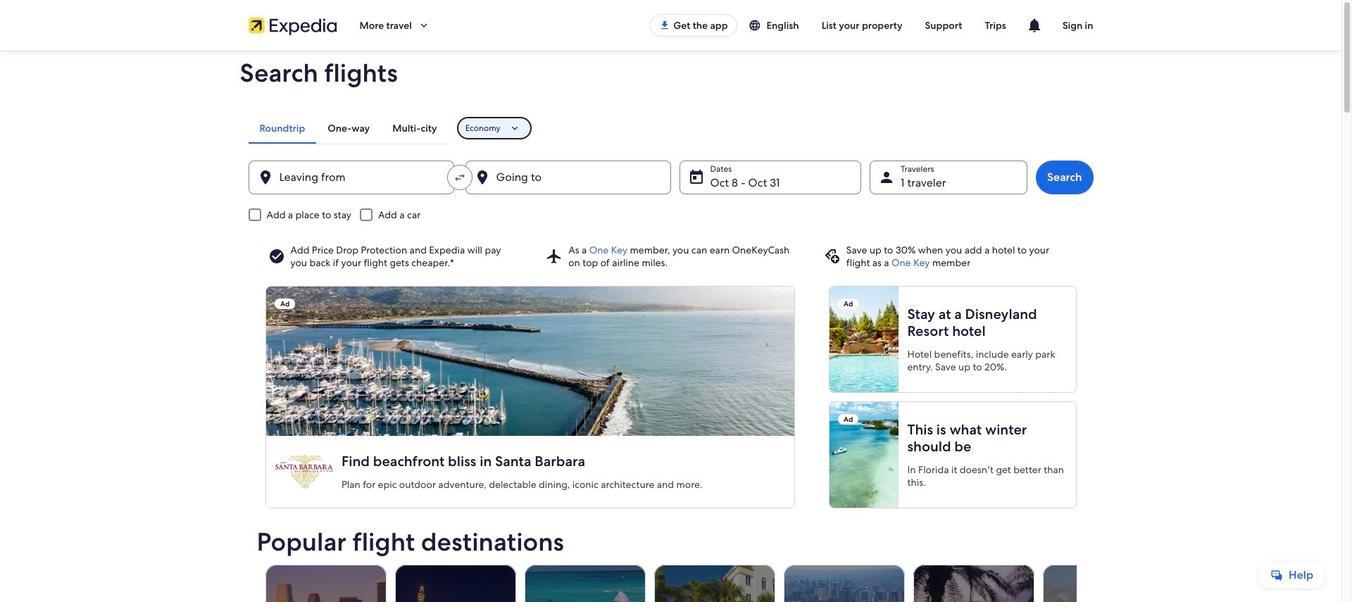 Task type: describe. For each thing, give the bounding box(es) containing it.
expedia logo image
[[248, 15, 337, 35]]

orlando flights image
[[913, 565, 1034, 602]]

los angeles flights image
[[265, 565, 386, 602]]

more travel image
[[417, 19, 430, 32]]

communication center icon image
[[1026, 17, 1043, 34]]

new york flights image
[[1043, 565, 1164, 602]]

popular flight destinations region
[[248, 528, 1164, 602]]

honolulu flights image
[[783, 565, 905, 602]]

cancun flights image
[[524, 565, 645, 602]]

miami flights image
[[654, 565, 775, 602]]



Task type: vqa. For each thing, say whether or not it's contained in the screenshot.
Next month "image"
no



Task type: locate. For each thing, give the bounding box(es) containing it.
small image
[[748, 19, 767, 32]]

swap origin and destination values image
[[453, 171, 466, 184]]

tab list
[[248, 113, 448, 144]]

main content
[[0, 51, 1342, 602]]

download the app button image
[[659, 20, 671, 31]]

las vegas flights image
[[395, 565, 516, 602]]



